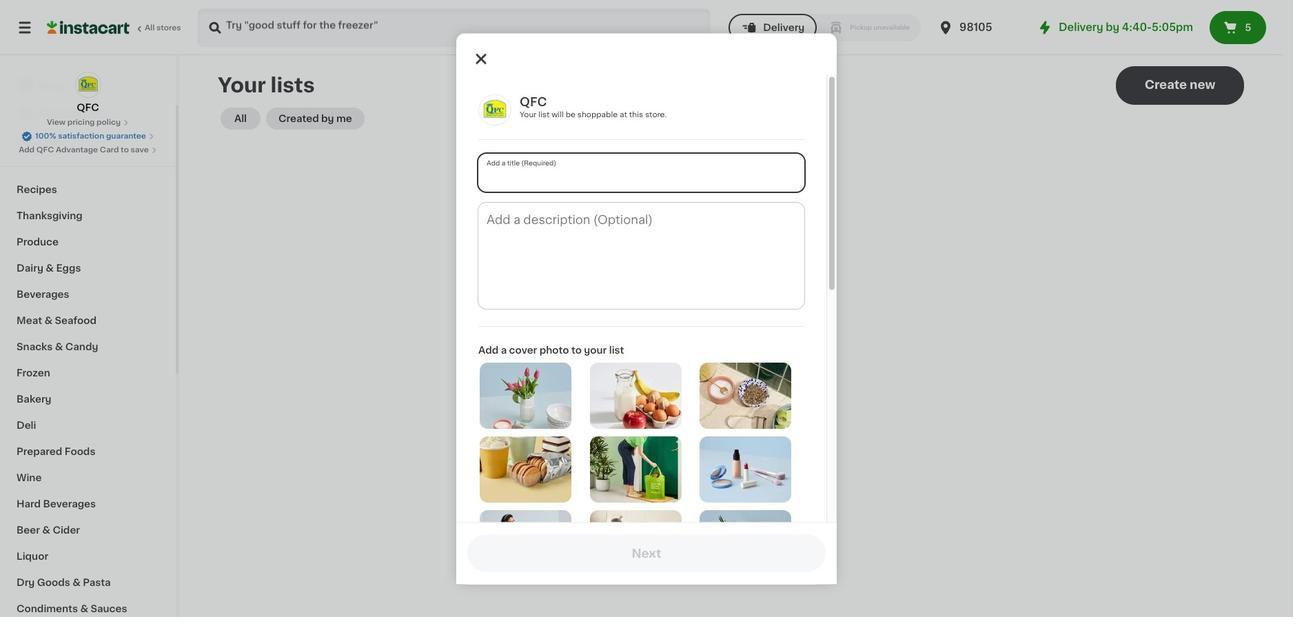 Task type: locate. For each thing, give the bounding box(es) containing it.
0 horizontal spatial be
[[566, 110, 576, 118]]

beer
[[17, 525, 40, 535]]

delivery by 4:40-5:05pm
[[1059, 22, 1194, 32]]

an shopper setting a bag of groceries down at someone's door. image
[[590, 436, 682, 502]]

& right the meat
[[44, 316, 52, 325]]

100%
[[35, 132, 56, 140]]

to inside list_add_items dialog
[[572, 345, 582, 355]]

to
[[121, 146, 129, 154], [572, 345, 582, 355]]

snacks & candy link
[[8, 334, 168, 360]]

create new
[[1145, 79, 1216, 90]]

qfc inside qfc your list will be shoppable at this store.
[[520, 96, 547, 107]]

0 vertical spatial your
[[218, 75, 266, 95]]

be
[[566, 110, 576, 118], [745, 301, 757, 311]]

0 horizontal spatial lists
[[39, 136, 62, 145]]

beer & cider link
[[8, 517, 168, 543]]

1 vertical spatial by
[[321, 114, 334, 123]]

add left a
[[479, 345, 499, 355]]

0 vertical spatial be
[[566, 110, 576, 118]]

service type group
[[729, 14, 921, 41]]

buy
[[39, 108, 58, 118]]

0 horizontal spatial will
[[552, 110, 564, 118]]

1 horizontal spatial lists
[[647, 301, 670, 311]]

0 horizontal spatial all
[[145, 24, 155, 32]]

0 horizontal spatial delivery
[[763, 23, 805, 32]]

0 horizontal spatial by
[[321, 114, 334, 123]]

1 horizontal spatial to
[[572, 345, 582, 355]]

0 vertical spatial will
[[552, 110, 564, 118]]

cover
[[509, 345, 537, 355]]

1 vertical spatial add
[[479, 345, 499, 355]]

list left the shoppable
[[539, 110, 550, 118]]

qfc link
[[75, 72, 101, 114]]

created by me
[[279, 114, 352, 123]]

1 horizontal spatial delivery
[[1059, 22, 1104, 32]]

1 horizontal spatial by
[[1106, 22, 1120, 32]]

qfc logo image
[[75, 72, 101, 98], [479, 94, 512, 125]]

lists left you
[[647, 301, 670, 311]]

1 vertical spatial your
[[520, 110, 537, 118]]

1 vertical spatial be
[[745, 301, 757, 311]]

& right 'beer'
[[42, 525, 50, 535]]

me
[[336, 114, 352, 123]]

will left the shoppable
[[552, 110, 564, 118]]

& left eggs
[[46, 263, 54, 273]]

lists you create will be saved here.
[[647, 301, 815, 311]]

qfc logo image inside list_add_items dialog
[[479, 94, 512, 125]]

0 horizontal spatial qfc logo image
[[75, 72, 101, 98]]

dry goods & pasta
[[17, 578, 111, 587]]

a bulb of garlic, a bowl of salt, a bowl of pepper, a bowl of cut celery. image
[[700, 362, 792, 428]]

& inside "snacks & candy" link
[[55, 342, 63, 352]]

thanksgiving link
[[8, 203, 168, 229]]

&
[[46, 263, 54, 273], [44, 316, 52, 325], [55, 342, 63, 352], [42, 525, 50, 535], [72, 578, 81, 587], [80, 604, 88, 614]]

all
[[145, 24, 155, 32], [234, 114, 247, 123]]

1 vertical spatial all
[[234, 114, 247, 123]]

will
[[552, 110, 564, 118], [727, 301, 742, 311]]

add for add qfc advantage card to save
[[19, 146, 35, 154]]

be for qfc
[[566, 110, 576, 118]]

liquor link
[[8, 543, 168, 570]]

here.
[[791, 301, 815, 311]]

2 horizontal spatial qfc
[[520, 96, 547, 107]]

your
[[584, 345, 607, 355]]

1 horizontal spatial be
[[745, 301, 757, 311]]

None text field
[[479, 202, 805, 308]]

prepared foods
[[17, 447, 95, 456]]

0 horizontal spatial to
[[121, 146, 129, 154]]

None search field
[[197, 8, 711, 47]]

none text field inside list_add_items dialog
[[479, 202, 805, 308]]

a keyboard, mouse, notebook, cup of pencils, wire cable. image
[[700, 510, 792, 576]]

a
[[501, 345, 507, 355]]

recipes link
[[8, 177, 168, 203]]

dairy & eggs
[[17, 263, 81, 273]]

produce link
[[8, 229, 168, 255]]

be left the shoppable
[[566, 110, 576, 118]]

it
[[61, 108, 67, 118]]

list_add_items dialog
[[456, 33, 837, 617]]

eggs
[[56, 263, 81, 273]]

you
[[673, 301, 691, 311]]

& inside meat & seafood link
[[44, 316, 52, 325]]

beverages
[[17, 290, 69, 299], [43, 499, 96, 509]]

recipes
[[17, 185, 57, 194]]

list right your
[[609, 345, 624, 355]]

& inside dairy & eggs link
[[46, 263, 54, 273]]

to for your
[[572, 345, 582, 355]]

condiments & sauces
[[17, 604, 127, 614]]

1 vertical spatial lists
[[647, 301, 670, 311]]

shop link
[[8, 72, 168, 99]]

be inside qfc your list will be shoppable at this store.
[[566, 110, 576, 118]]

will inside qfc your list will be shoppable at this store.
[[552, 110, 564, 118]]

add inside dialog
[[479, 345, 499, 355]]

beverages down dairy & eggs
[[17, 290, 69, 299]]

your
[[218, 75, 266, 95], [520, 110, 537, 118]]

by left '4:40-'
[[1106, 22, 1120, 32]]

by inside button
[[321, 114, 334, 123]]

shop
[[39, 81, 64, 90]]

all for all stores
[[145, 24, 155, 32]]

1 vertical spatial list
[[609, 345, 624, 355]]

a woman sitting on a chair wearing headphones holding a drink in her hand with a small brown dog on the floor by her side. image
[[480, 510, 572, 576]]

lists for lists
[[39, 136, 62, 145]]

add up recipes
[[19, 146, 35, 154]]

0 vertical spatial list
[[539, 110, 550, 118]]

be for lists
[[745, 301, 757, 311]]

liquor
[[17, 552, 48, 561]]

0 vertical spatial add
[[19, 146, 35, 154]]

5 button
[[1210, 11, 1267, 44]]

advantage
[[56, 146, 98, 154]]

delivery
[[1059, 22, 1104, 32], [763, 23, 805, 32]]

& left "pasta"
[[72, 578, 81, 587]]

0 vertical spatial lists
[[39, 136, 62, 145]]

lists
[[39, 136, 62, 145], [647, 301, 670, 311]]

all button
[[221, 108, 261, 130]]

1 horizontal spatial your
[[520, 110, 537, 118]]

1 vertical spatial beverages
[[43, 499, 96, 509]]

& for beer
[[42, 525, 50, 535]]

0 vertical spatial beverages
[[17, 290, 69, 299]]

will for qfc
[[552, 110, 564, 118]]

this
[[629, 110, 643, 118]]

0 vertical spatial by
[[1106, 22, 1120, 32]]

0 horizontal spatial qfc
[[36, 146, 54, 154]]

1 horizontal spatial list
[[609, 345, 624, 355]]

a bar of chocolate cut in half, a yellow pint of white ice cream, a green pint of white ice cream, an open pack of cookies, and a stack of ice cream sandwiches. image
[[480, 436, 572, 502]]

snacks
[[17, 342, 53, 352]]

& inside the condiments & sauces link
[[80, 604, 88, 614]]

1 horizontal spatial will
[[727, 301, 742, 311]]

add
[[19, 146, 35, 154], [479, 345, 499, 355]]

0 vertical spatial all
[[145, 24, 155, 32]]

& left "candy" on the bottom left of page
[[55, 342, 63, 352]]

by for delivery
[[1106, 22, 1120, 32]]

add qfc advantage card to save
[[19, 146, 149, 154]]

1 horizontal spatial add
[[479, 345, 499, 355]]

1 horizontal spatial all
[[234, 114, 247, 123]]

delivery inside button
[[763, 23, 805, 32]]

be left saved
[[745, 301, 757, 311]]

add qfc advantage card to save link
[[19, 145, 157, 156]]

satisfaction
[[58, 132, 104, 140]]

by left me
[[321, 114, 334, 123]]

1 horizontal spatial qfc logo image
[[479, 94, 512, 125]]

Add a title (Required) text field
[[479, 153, 805, 191]]

hard
[[17, 499, 41, 509]]

foods
[[65, 447, 95, 456]]

all down your lists
[[234, 114, 247, 123]]

add for add a cover photo to your list
[[479, 345, 499, 355]]

0 vertical spatial to
[[121, 146, 129, 154]]

qfc your list will be shoppable at this store.
[[520, 96, 667, 118]]

& inside beer & cider link
[[42, 525, 50, 535]]

create
[[1145, 79, 1187, 90]]

& left sauces
[[80, 604, 88, 614]]

beverages up cider
[[43, 499, 96, 509]]

1 vertical spatial to
[[572, 345, 582, 355]]

to down guarantee
[[121, 146, 129, 154]]

& for meat
[[44, 316, 52, 325]]

to left your
[[572, 345, 582, 355]]

0 horizontal spatial add
[[19, 146, 35, 154]]

all left stores
[[145, 24, 155, 32]]

1 horizontal spatial qfc
[[77, 103, 99, 112]]

your lists
[[218, 75, 315, 95]]

0 horizontal spatial list
[[539, 110, 550, 118]]

98105
[[960, 22, 993, 32]]

pricing
[[67, 119, 95, 126]]

will right create
[[727, 301, 742, 311]]

all inside button
[[234, 114, 247, 123]]

1 vertical spatial will
[[727, 301, 742, 311]]

lists down view
[[39, 136, 62, 145]]



Task type: vqa. For each thing, say whether or not it's contained in the screenshot.
an in the your otc card charges on the delivery date for the cost of eligible items and fees, as determined by your plan. orders placed in advance may fall into a new benefit period. for example, if you have monthly benefits and place an order on january 30 for delivery on february 2, eligible items and fees deduct from y
no



Task type: describe. For each thing, give the bounding box(es) containing it.
created
[[279, 114, 319, 123]]

goods
[[37, 578, 70, 587]]

a small white vase of pink tulips, a stack of 3 white bowls, and a rolled napkin. image
[[480, 362, 572, 428]]

condiments & sauces link
[[8, 596, 168, 617]]

delivery button
[[729, 14, 817, 41]]

add a cover photo to your list
[[479, 345, 624, 355]]

lists link
[[8, 127, 168, 154]]

your inside qfc your list will be shoppable at this store.
[[520, 110, 537, 118]]

dry goods & pasta link
[[8, 570, 168, 596]]

dairy
[[17, 263, 43, 273]]

deli
[[17, 421, 36, 430]]

all stores
[[145, 24, 181, 32]]

seafood
[[55, 316, 97, 325]]

pressed powder, foundation, lip stick, and makeup brushes. image
[[700, 436, 792, 502]]

wine
[[17, 473, 42, 483]]

candy
[[65, 342, 98, 352]]

beer & cider
[[17, 525, 80, 535]]

dairy & eggs link
[[8, 255, 168, 281]]

save
[[131, 146, 149, 154]]

& for snacks
[[55, 342, 63, 352]]

to for save
[[121, 146, 129, 154]]

shoppable
[[578, 110, 618, 118]]

created by me button
[[266, 108, 365, 130]]

98105 button
[[938, 8, 1021, 47]]

& for dairy
[[46, 263, 54, 273]]

delivery for delivery by 4:40-5:05pm
[[1059, 22, 1104, 32]]

dry
[[17, 578, 35, 587]]

5:05pm
[[1152, 22, 1194, 32]]

view pricing policy link
[[47, 117, 129, 128]]

will for lists
[[727, 301, 742, 311]]

view pricing policy
[[47, 119, 121, 126]]

0 horizontal spatial your
[[218, 75, 266, 95]]

create
[[693, 301, 724, 311]]

at
[[620, 110, 627, 118]]

meat
[[17, 316, 42, 325]]

frozen
[[17, 368, 50, 378]]

card
[[100, 146, 119, 154]]

instacart logo image
[[47, 19, 130, 36]]

4:40-
[[1122, 22, 1152, 32]]

guarantee
[[106, 132, 146, 140]]

lists
[[271, 75, 315, 95]]

stores
[[156, 24, 181, 32]]

buy it again link
[[8, 99, 168, 127]]

hard beverages
[[17, 499, 96, 509]]

new
[[1190, 79, 1216, 90]]

view
[[47, 119, 66, 126]]

meat & seafood
[[17, 316, 97, 325]]

a jar of flour, a stick of sliced butter, 3 granny smith apples, a carton of 7 eggs. image
[[590, 510, 682, 576]]

store.
[[645, 110, 667, 118]]

5
[[1245, 23, 1252, 32]]

meat & seafood link
[[8, 308, 168, 334]]

all stores link
[[47, 8, 182, 47]]

lists for lists you create will be saved here.
[[647, 301, 670, 311]]

qfc for qfc your list will be shoppable at this store.
[[520, 96, 547, 107]]

beverages link
[[8, 281, 168, 308]]

delivery by 4:40-5:05pm link
[[1037, 19, 1194, 36]]

all for all
[[234, 114, 247, 123]]

bakery link
[[8, 386, 168, 412]]

bakery
[[17, 394, 51, 404]]

produce
[[17, 237, 59, 247]]

create new button
[[1116, 66, 1245, 105]]

buy it again
[[39, 108, 97, 118]]

prepared foods link
[[8, 439, 168, 465]]

pasta
[[83, 578, 111, 587]]

photo
[[540, 345, 569, 355]]

qfc for qfc
[[77, 103, 99, 112]]

list inside qfc your list will be shoppable at this store.
[[539, 110, 550, 118]]

by for created
[[321, 114, 334, 123]]

saved
[[760, 301, 789, 311]]

beverages inside 'link'
[[43, 499, 96, 509]]

wine link
[[8, 465, 168, 491]]

delivery for delivery
[[763, 23, 805, 32]]

deli link
[[8, 412, 168, 439]]

prepared
[[17, 447, 62, 456]]

thanksgiving
[[17, 211, 83, 221]]

an apple, a small pitcher of milk, a banana, and a carton of 6 eggs. image
[[590, 362, 682, 428]]

hard beverages link
[[8, 491, 168, 517]]

100% satisfaction guarantee
[[35, 132, 146, 140]]

policy
[[97, 119, 121, 126]]

condiments
[[17, 604, 78, 614]]

100% satisfaction guarantee button
[[21, 128, 154, 142]]

& inside the dry goods & pasta link
[[72, 578, 81, 587]]

& for condiments
[[80, 604, 88, 614]]

snacks & candy
[[17, 342, 98, 352]]



